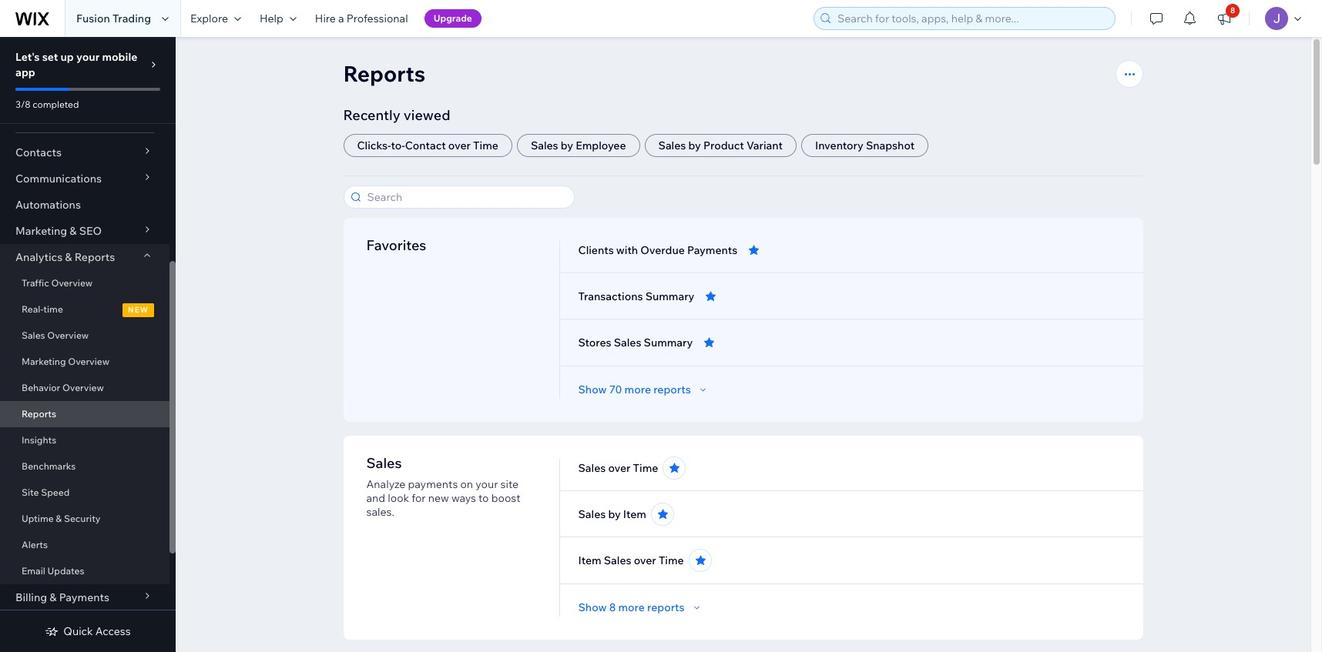 Task type: locate. For each thing, give the bounding box(es) containing it.
1 vertical spatial payments
[[59, 591, 109, 605]]

employee
[[576, 139, 626, 153]]

by left product
[[688, 139, 701, 153]]

& for analytics
[[65, 250, 72, 264]]

sales right stores
[[614, 336, 641, 350]]

0 vertical spatial reports
[[343, 60, 426, 87]]

1 vertical spatial your
[[476, 478, 498, 492]]

sales inside sales analyze payments on your site and look for new ways to boost sales.
[[366, 455, 402, 472]]

item
[[623, 508, 646, 522], [578, 554, 602, 568]]

& down marketing & seo
[[65, 250, 72, 264]]

item sales over time
[[578, 554, 684, 568]]

1 vertical spatial over
[[608, 462, 631, 475]]

overview for sales overview
[[47, 330, 89, 341]]

marketing overview
[[22, 356, 110, 368]]

reports
[[343, 60, 426, 87], [74, 250, 115, 264], [22, 408, 56, 420]]

1 vertical spatial reports
[[74, 250, 115, 264]]

help
[[260, 12, 283, 25]]

0 horizontal spatial by
[[561, 139, 573, 153]]

your
[[76, 50, 100, 64], [476, 478, 498, 492]]

2 horizontal spatial by
[[688, 139, 701, 153]]

0 vertical spatial payments
[[687, 243, 738, 257]]

show 8 more reports
[[578, 601, 685, 615]]

overview
[[51, 277, 93, 289], [47, 330, 89, 341], [68, 356, 110, 368], [62, 382, 104, 394]]

over right contact
[[448, 139, 471, 153]]

fusion
[[76, 12, 110, 25]]

1 horizontal spatial your
[[476, 478, 498, 492]]

payments
[[687, 243, 738, 257], [59, 591, 109, 605]]

1 horizontal spatial over
[[608, 462, 631, 475]]

look
[[388, 492, 409, 505]]

insights
[[22, 435, 56, 446]]

a
[[338, 12, 344, 25]]

1 vertical spatial more
[[618, 601, 645, 615]]

reports for show 70 more reports
[[654, 383, 691, 397]]

payments inside dropdown button
[[59, 591, 109, 605]]

sales down sales over time on the bottom left of page
[[578, 508, 606, 522]]

automations link
[[0, 192, 170, 218]]

analytics
[[15, 250, 63, 264]]

over
[[448, 139, 471, 153], [608, 462, 631, 475], [634, 554, 656, 568]]

1 vertical spatial summary
[[644, 336, 693, 350]]

reports up recently viewed
[[343, 60, 426, 87]]

marketing up behavior
[[22, 356, 66, 368]]

insights link
[[0, 428, 170, 454]]

hire a professional link
[[306, 0, 417, 37]]

overview down marketing overview link
[[62, 382, 104, 394]]

0 horizontal spatial item
[[578, 554, 602, 568]]

by for employee
[[561, 139, 573, 153]]

& inside popup button
[[65, 250, 72, 264]]

2 vertical spatial reports
[[22, 408, 56, 420]]

1 horizontal spatial reports
[[74, 250, 115, 264]]

1 horizontal spatial 8
[[1231, 5, 1235, 15]]

show 70 more reports button
[[578, 383, 709, 397]]

to
[[479, 492, 489, 505]]

item up item sales over time
[[623, 508, 646, 522]]

payments
[[408, 478, 458, 492]]

more right 70
[[625, 383, 651, 397]]

0 vertical spatial marketing
[[15, 224, 67, 238]]

sales by product variant link
[[645, 134, 797, 157]]

& for billing
[[50, 591, 57, 605]]

sales left employee
[[531, 139, 558, 153]]

stores
[[578, 336, 611, 350]]

by left employee
[[561, 139, 573, 153]]

stores sales summary
[[578, 336, 693, 350]]

sales for sales by product variant
[[658, 139, 686, 153]]

marketing
[[15, 224, 67, 238], [22, 356, 66, 368]]

sales.
[[366, 505, 394, 519]]

summary up show 70 more reports button
[[644, 336, 693, 350]]

1 show from the top
[[578, 383, 607, 397]]

sales down sales by item
[[604, 554, 631, 568]]

1 vertical spatial marketing
[[22, 356, 66, 368]]

by down sales over time on the bottom left of page
[[608, 508, 621, 522]]

& left seo
[[70, 224, 77, 238]]

marketing for marketing & seo
[[15, 224, 67, 238]]

2 show from the top
[[578, 601, 607, 615]]

updates
[[47, 566, 84, 577]]

overview down sales overview link
[[68, 356, 110, 368]]

alerts
[[22, 539, 48, 551]]

overview for traffic overview
[[51, 277, 93, 289]]

quick access
[[63, 625, 131, 639]]

0 vertical spatial item
[[623, 508, 646, 522]]

traffic
[[22, 277, 49, 289]]

your inside sales analyze payments on your site and look for new ways to boost sales.
[[476, 478, 498, 492]]

sidebar element
[[0, 37, 176, 653]]

2 horizontal spatial reports
[[343, 60, 426, 87]]

reports down item sales over time
[[647, 601, 685, 615]]

over up sales by item
[[608, 462, 631, 475]]

8
[[1231, 5, 1235, 15], [609, 601, 616, 615]]

behavior overview link
[[0, 375, 170, 401]]

item down sales by item
[[578, 554, 602, 568]]

0 vertical spatial show
[[578, 383, 607, 397]]

0 vertical spatial reports
[[654, 383, 691, 397]]

benchmarks link
[[0, 454, 170, 480]]

more
[[625, 383, 651, 397], [618, 601, 645, 615]]

explore
[[190, 12, 228, 25]]

3/8
[[15, 99, 30, 110]]

sales by employee
[[531, 139, 626, 153]]

variant
[[747, 139, 783, 153]]

reports down seo
[[74, 250, 115, 264]]

overview up marketing overview
[[47, 330, 89, 341]]

speed
[[41, 487, 70, 499]]

8 button
[[1207, 0, 1241, 37]]

marketing inside dropdown button
[[15, 224, 67, 238]]

1 horizontal spatial by
[[608, 508, 621, 522]]

0 vertical spatial over
[[448, 139, 471, 153]]

inventory snapshot
[[815, 139, 915, 153]]

and
[[366, 492, 385, 505]]

sales up sales by item
[[578, 462, 606, 475]]

0 horizontal spatial your
[[76, 50, 100, 64]]

transactions
[[578, 290, 643, 304]]

& right billing
[[50, 591, 57, 605]]

your right on
[[476, 478, 498, 492]]

let's
[[15, 50, 40, 64]]

clients
[[578, 243, 614, 257]]

analytics & reports
[[15, 250, 115, 264]]

marketing up analytics
[[15, 224, 67, 238]]

0 horizontal spatial reports
[[22, 408, 56, 420]]

sales for sales analyze payments on your site and look for new ways to boost sales.
[[366, 455, 402, 472]]

reports
[[654, 383, 691, 397], [647, 601, 685, 615]]

over up show 8 more reports button
[[634, 554, 656, 568]]

upgrade
[[434, 12, 472, 24]]

time up show 8 more reports button
[[659, 554, 684, 568]]

billing & payments
[[15, 591, 109, 605]]

professional
[[347, 12, 408, 25]]

0 vertical spatial time
[[473, 139, 498, 153]]

sales up analyze
[[366, 455, 402, 472]]

1 vertical spatial time
[[633, 462, 658, 475]]

contact
[[405, 139, 446, 153]]

communications
[[15, 172, 102, 186]]

0 vertical spatial more
[[625, 383, 651, 397]]

reports right 70
[[654, 383, 691, 397]]

reports up insights
[[22, 408, 56, 420]]

time up search field
[[473, 139, 498, 153]]

show down item sales over time
[[578, 601, 607, 615]]

2 horizontal spatial over
[[634, 554, 656, 568]]

sales over time
[[578, 462, 658, 475]]

favorites
[[366, 237, 426, 254]]

fusion trading
[[76, 12, 151, 25]]

sales down real-
[[22, 330, 45, 341]]

your right up
[[76, 50, 100, 64]]

1 vertical spatial item
[[578, 554, 602, 568]]

contacts
[[15, 146, 62, 160]]

0 vertical spatial your
[[76, 50, 100, 64]]

time up sales by item
[[633, 462, 658, 475]]

1 vertical spatial 8
[[609, 601, 616, 615]]

by for item
[[608, 508, 621, 522]]

boost
[[491, 492, 521, 505]]

& right uptime at the left
[[56, 513, 62, 525]]

0 horizontal spatial 8
[[609, 601, 616, 615]]

&
[[70, 224, 77, 238], [65, 250, 72, 264], [56, 513, 62, 525], [50, 591, 57, 605]]

overview down analytics & reports
[[51, 277, 93, 289]]

2 vertical spatial over
[[634, 554, 656, 568]]

show left 70
[[578, 383, 607, 397]]

time
[[473, 139, 498, 153], [633, 462, 658, 475], [659, 554, 684, 568]]

1 vertical spatial reports
[[647, 601, 685, 615]]

payments down email updates link on the bottom of the page
[[59, 591, 109, 605]]

payments right overdue
[[687, 243, 738, 257]]

summary down overdue
[[645, 290, 695, 304]]

more down item sales over time
[[618, 601, 645, 615]]

1 horizontal spatial payments
[[687, 243, 738, 257]]

sales left product
[[658, 139, 686, 153]]

trading
[[112, 12, 151, 25]]

sales inside sidebar element
[[22, 330, 45, 341]]

1 vertical spatial show
[[578, 601, 607, 615]]

reports for show 8 more reports
[[647, 601, 685, 615]]

for
[[412, 492, 426, 505]]

0 horizontal spatial payments
[[59, 591, 109, 605]]

show 8 more reports button
[[578, 601, 703, 615]]

by for product
[[688, 139, 701, 153]]

quick
[[63, 625, 93, 639]]

0 vertical spatial 8
[[1231, 5, 1235, 15]]

app
[[15, 65, 35, 79]]



Task type: vqa. For each thing, say whether or not it's contained in the screenshot.
the 'Sales' related to Sales over Time
yes



Task type: describe. For each thing, give the bounding box(es) containing it.
sales by product variant
[[658, 139, 783, 153]]

reports inside popup button
[[74, 250, 115, 264]]

security
[[64, 513, 101, 525]]

overview for behavior overview
[[62, 382, 104, 394]]

quick access button
[[45, 625, 131, 639]]

new
[[128, 305, 149, 315]]

sales for sales by item
[[578, 508, 606, 522]]

sales overview
[[22, 330, 89, 341]]

behavior overview
[[22, 382, 104, 394]]

to-
[[391, 139, 405, 153]]

set
[[42, 50, 58, 64]]

sales overview link
[[0, 323, 170, 349]]

clicks-
[[357, 139, 391, 153]]

Search field
[[363, 186, 569, 208]]

seo
[[79, 224, 102, 238]]

contacts button
[[0, 139, 170, 166]]

hire a professional
[[315, 12, 408, 25]]

communications button
[[0, 166, 170, 192]]

billing
[[15, 591, 47, 605]]

Search for tools, apps, help & more... field
[[833, 8, 1110, 29]]

analytics & reports button
[[0, 244, 170, 270]]

2 vertical spatial time
[[659, 554, 684, 568]]

help button
[[250, 0, 306, 37]]

site
[[22, 487, 39, 499]]

alerts link
[[0, 532, 170, 559]]

real-time
[[22, 304, 63, 315]]

up
[[60, 50, 74, 64]]

traffic overview link
[[0, 270, 170, 297]]

email updates
[[22, 566, 84, 577]]

sales for sales overview
[[22, 330, 45, 341]]

ways
[[452, 492, 476, 505]]

email updates link
[[0, 559, 170, 585]]

benchmarks
[[22, 461, 76, 472]]

reports link
[[0, 401, 170, 428]]

viewed
[[404, 106, 450, 124]]

marketing for marketing overview
[[22, 356, 66, 368]]

sales by employee link
[[517, 134, 640, 157]]

inventory
[[815, 139, 864, 153]]

sales by item
[[578, 508, 646, 522]]

inventory snapshot link
[[801, 134, 929, 157]]

more for 8
[[618, 601, 645, 615]]

snapshot
[[866, 139, 915, 153]]

time
[[43, 304, 63, 315]]

overview for marketing overview
[[68, 356, 110, 368]]

completed
[[33, 99, 79, 110]]

upgrade button
[[424, 9, 481, 28]]

& for uptime
[[56, 513, 62, 525]]

site speed
[[22, 487, 70, 499]]

marketing & seo button
[[0, 218, 170, 244]]

new
[[428, 492, 449, 505]]

overdue
[[641, 243, 685, 257]]

transactions summary
[[578, 290, 695, 304]]

3/8 completed
[[15, 99, 79, 110]]

traffic overview
[[22, 277, 93, 289]]

clicks-to-contact over time
[[357, 139, 498, 153]]

uptime & security link
[[0, 506, 170, 532]]

recently viewed
[[343, 106, 450, 124]]

& for marketing
[[70, 224, 77, 238]]

sales analyze payments on your site and look for new ways to boost sales.
[[366, 455, 521, 519]]

site
[[501, 478, 519, 492]]

automations
[[15, 198, 81, 212]]

billing & payments button
[[0, 585, 170, 611]]

clicks-to-contact over time link
[[343, 134, 512, 157]]

real-
[[22, 304, 43, 315]]

uptime & security
[[22, 513, 101, 525]]

site speed link
[[0, 480, 170, 506]]

on
[[460, 478, 473, 492]]

access
[[95, 625, 131, 639]]

your inside let's set up your mobile app
[[76, 50, 100, 64]]

mobile
[[102, 50, 137, 64]]

behavior
[[22, 382, 60, 394]]

more for 70
[[625, 383, 651, 397]]

sales for sales by employee
[[531, 139, 558, 153]]

recently
[[343, 106, 400, 124]]

with
[[616, 243, 638, 257]]

marketing overview link
[[0, 349, 170, 375]]

uptime
[[22, 513, 54, 525]]

0 vertical spatial summary
[[645, 290, 695, 304]]

analyze
[[366, 478, 406, 492]]

8 inside button
[[1231, 5, 1235, 15]]

product
[[703, 139, 744, 153]]

sales for sales over time
[[578, 462, 606, 475]]

70
[[609, 383, 622, 397]]

show 70 more reports
[[578, 383, 691, 397]]

show for show 70 more reports
[[578, 383, 607, 397]]

show for show 8 more reports
[[578, 601, 607, 615]]

0 horizontal spatial over
[[448, 139, 471, 153]]

1 horizontal spatial item
[[623, 508, 646, 522]]



